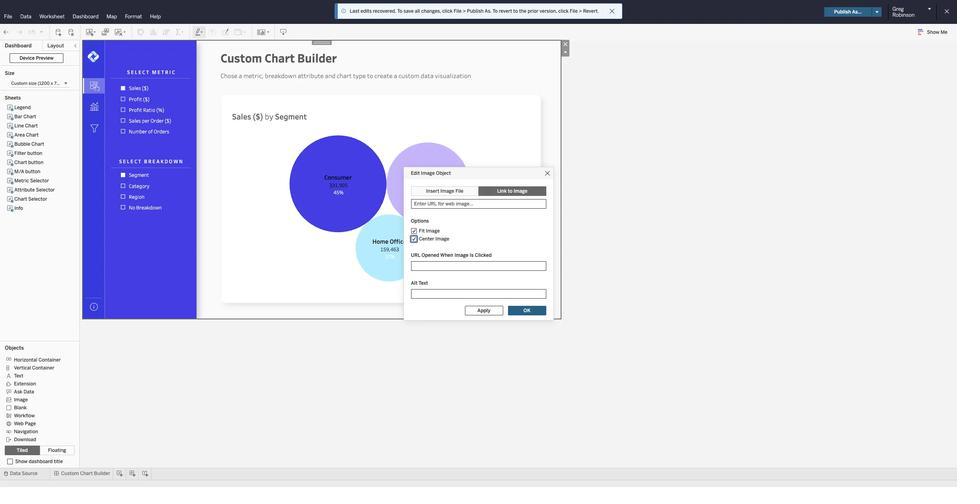 Task type: locate. For each thing, give the bounding box(es) containing it.
1 horizontal spatial show
[[927, 30, 940, 35]]

2 horizontal spatial builder
[[454, 8, 476, 16]]

alt text
[[411, 281, 428, 286]]

1 horizontal spatial a
[[394, 72, 397, 80]]

list box containing legend
[[5, 103, 75, 339]]

horizontal container option
[[5, 356, 69, 364]]

button for chart button
[[28, 160, 43, 166]]

show for show dashboard title
[[15, 459, 28, 465]]

1 vertical spatial by
[[468, 310, 473, 316]]

0 horizontal spatial s
[[119, 158, 122, 165]]

1 vertical spatial data
[[23, 390, 34, 395]]

edit
[[411, 170, 420, 176]]

and
[[325, 72, 335, 80]]

700)
[[54, 81, 64, 86]]

greg robinson
[[893, 6, 915, 18]]

image right insert
[[440, 188, 454, 194]]

selector down the attribute selector
[[28, 197, 47, 202]]

>
[[463, 8, 466, 14], [579, 8, 582, 14]]

i
[[169, 69, 171, 75]]

0 horizontal spatial click
[[442, 8, 453, 14]]

0 horizontal spatial builder
[[94, 471, 110, 477]]

dashboard up the new worksheet icon on the top left
[[73, 14, 99, 20]]

legend
[[14, 105, 31, 110]]

0 horizontal spatial by
[[265, 111, 273, 122]]

2 vertical spatial builder
[[94, 471, 110, 477]]

publish as...
[[834, 9, 862, 15]]

publish left the as.
[[467, 8, 484, 14]]

0 horizontal spatial custom chart builder
[[61, 471, 110, 477]]

object
[[436, 170, 451, 176]]

to right link at the right top of the page
[[508, 188, 513, 194]]

1 horizontal spatial l
[[135, 69, 137, 75]]

publish as... button
[[824, 7, 872, 17]]

public)
[[505, 8, 526, 16]]

n
[[179, 158, 183, 165]]

2 horizontal spatial t
[[161, 69, 164, 75]]

button up metric selector
[[25, 169, 40, 175]]

device preview
[[20, 55, 54, 61]]

0 horizontal spatial r
[[148, 158, 151, 165]]

data
[[20, 14, 31, 20], [23, 390, 34, 395], [10, 471, 21, 477]]

0 vertical spatial text
[[419, 281, 428, 286]]

2 vertical spatial selector
[[28, 197, 47, 202]]

click right changes,
[[442, 8, 453, 14]]

m/a button
[[14, 169, 40, 175]]

0 vertical spatial container
[[38, 358, 61, 363]]

to left the
[[513, 8, 518, 14]]

format workbook image
[[221, 28, 229, 36]]

last edits recovered. to save all changes, click file > publish as. to revert to the prior version, click file > revert.
[[350, 8, 599, 14]]

2 vertical spatial button
[[25, 169, 40, 175]]

marks. press enter to open the view data window.. use arrow keys to navigate data visualization elements. image
[[83, 75, 104, 97], [116, 83, 186, 137], [83, 96, 104, 118], [83, 117, 104, 139], [231, 127, 528, 134], [231, 136, 528, 282], [116, 170, 186, 213]]

0 vertical spatial by
[[265, 111, 273, 122]]

selector down metric selector
[[36, 187, 55, 193]]

button for filter button
[[27, 151, 42, 156]]

0 vertical spatial s
[[127, 69, 130, 75]]

> left "revert." on the top of page
[[579, 8, 582, 14]]

> left the as.
[[463, 8, 466, 14]]

0 vertical spatial custom chart builder
[[221, 50, 337, 66]]

chart button
[[14, 160, 43, 166]]

image image
[[100, 35, 207, 330], [87, 51, 99, 63], [216, 90, 551, 313], [533, 309, 541, 315], [524, 310, 530, 316]]

1 horizontal spatial s
[[127, 69, 130, 75]]

c for s e l e c t   m e t r i c
[[142, 69, 145, 75]]

container up "vertical container" option
[[38, 358, 61, 363]]

1 horizontal spatial publish
[[834, 9, 851, 15]]

r right the b
[[148, 158, 151, 165]]

publish left as... on the right top
[[834, 9, 851, 15]]

url
[[411, 253, 420, 258]]

new worksheet image
[[85, 28, 97, 36]]

t left the b
[[138, 158, 141, 165]]

0 vertical spatial data
[[20, 14, 31, 20]]

data up replay animation image
[[20, 14, 31, 20]]

dashboard down redo icon
[[5, 43, 32, 49]]

1 vertical spatial selector
[[36, 187, 55, 193]]

1 vertical spatial l
[[127, 158, 129, 165]]

by right '($)'
[[265, 111, 273, 122]]

navigation
[[14, 429, 38, 435]]

by left kasia
[[468, 310, 473, 316]]

0 horizontal spatial >
[[463, 8, 466, 14]]

save
[[404, 8, 414, 14]]

tiled
[[17, 448, 28, 454]]

1 horizontal spatial builder
[[297, 50, 337, 66]]

show inside show me button
[[927, 30, 940, 35]]

0 horizontal spatial l
[[127, 158, 129, 165]]

greg
[[893, 6, 904, 12]]

publish inside last edits recovered. to save all changes, click file > publish as. to revert to the prior version, click file > revert. alert
[[467, 8, 484, 14]]

selector for metric selector
[[30, 178, 49, 184]]

d
[[165, 158, 168, 165]]

1 horizontal spatial text
[[419, 281, 428, 286]]

text down vertical
[[14, 374, 23, 379]]

to right the as.
[[493, 8, 498, 14]]

duplicate image
[[101, 28, 109, 36]]

2 a from the left
[[394, 72, 397, 80]]

file up the undo image
[[4, 14, 12, 20]]

1 vertical spatial to
[[367, 72, 373, 80]]

a right create
[[394, 72, 397, 80]]

s for s e l e c t   m e t r i c
[[127, 69, 130, 75]]

b
[[144, 158, 147, 165]]

s
[[127, 69, 130, 75], [119, 158, 122, 165]]

designed
[[448, 310, 467, 316]]

custom down title
[[61, 471, 79, 477]]

chart
[[337, 72, 352, 80]]

file inside option group
[[456, 188, 463, 194]]

line
[[14, 123, 24, 129]]

r left i
[[165, 69, 168, 75]]

s e l e c t   b r e a k d o w n
[[119, 158, 183, 165]]

chart
[[435, 8, 452, 16], [265, 50, 295, 66], [23, 114, 36, 120], [25, 123, 38, 129], [26, 132, 39, 138], [31, 142, 44, 147], [14, 160, 27, 166], [14, 197, 27, 202], [80, 471, 93, 477]]

0 vertical spatial to
[[513, 8, 518, 14]]

show/hide cards image
[[257, 28, 270, 36]]

container inside option
[[32, 366, 54, 371]]

ask data
[[14, 390, 34, 395]]

revert
[[499, 8, 512, 14]]

w
[[173, 158, 178, 165]]

edit image object
[[411, 170, 451, 176]]

1 horizontal spatial by
[[468, 310, 473, 316]]

data
[[421, 72, 434, 80]]

t
[[146, 69, 149, 75], [161, 69, 164, 75], [138, 158, 141, 165]]

metric,
[[243, 72, 264, 80]]

show down the tiled
[[15, 459, 28, 465]]

chart selector
[[14, 197, 47, 202]]

0 horizontal spatial dashboard
[[5, 43, 32, 49]]

1 a from the left
[[239, 72, 242, 80]]

0 vertical spatial selector
[[30, 178, 49, 184]]

0 vertical spatial dashboard
[[73, 14, 99, 20]]

to inside last edits recovered. to save all changes, click file > publish as. to revert to the prior version, click file > revert. alert
[[513, 8, 518, 14]]

a
[[239, 72, 242, 80], [394, 72, 397, 80]]

0 vertical spatial button
[[27, 151, 42, 156]]

2 horizontal spatial to
[[513, 8, 518, 14]]

1 horizontal spatial c
[[142, 69, 145, 75]]

image
[[421, 170, 435, 176], [440, 188, 454, 194], [514, 188, 528, 194], [426, 228, 440, 234], [435, 236, 449, 242], [455, 253, 469, 258], [14, 398, 28, 403]]

1 horizontal spatial r
[[165, 69, 168, 75]]

click right version,
[[558, 8, 569, 14]]

insert
[[426, 188, 439, 194]]

0 horizontal spatial t
[[138, 158, 141, 165]]

custom chart builder application
[[80, 35, 956, 468]]

file up link to image text box
[[456, 188, 463, 194]]

l left the b
[[127, 158, 129, 165]]

to inside "file or link toggle" option group
[[508, 188, 513, 194]]

url opened when image is clicked
[[411, 253, 492, 258]]

0 horizontal spatial to
[[367, 72, 373, 80]]

web
[[14, 421, 24, 427]]

l
[[135, 69, 137, 75], [127, 158, 129, 165]]

1 vertical spatial s
[[119, 158, 122, 165]]

replay animation image
[[28, 28, 36, 36]]

text right alt
[[419, 281, 428, 286]]

l left m
[[135, 69, 137, 75]]

redo image
[[15, 28, 23, 36]]

to left save
[[397, 8, 402, 14]]

publish
[[467, 8, 484, 14], [834, 9, 851, 15]]

0 horizontal spatial text
[[14, 374, 23, 379]]

0 horizontal spatial publish
[[467, 8, 484, 14]]

t for e
[[146, 69, 149, 75]]

1 vertical spatial builder
[[297, 50, 337, 66]]

($)
[[253, 111, 263, 122]]

e
[[131, 69, 134, 75], [138, 69, 141, 75], [157, 69, 160, 75], [123, 158, 126, 165], [130, 158, 133, 165], [152, 158, 155, 165]]

o
[[169, 158, 172, 165]]

0 horizontal spatial show
[[15, 459, 28, 465]]

download option
[[5, 436, 69, 444]]

prior
[[528, 8, 539, 14]]

show me
[[927, 30, 948, 35]]

1 vertical spatial container
[[32, 366, 54, 371]]

1 horizontal spatial custom chart builder
[[221, 50, 337, 66]]

replay animation image
[[39, 29, 44, 34]]

web page
[[14, 421, 36, 427]]

fit
[[419, 228, 425, 234]]

text option
[[5, 372, 69, 380]]

1 vertical spatial button
[[28, 160, 43, 166]]

1 horizontal spatial to
[[508, 188, 513, 194]]

2 vertical spatial data
[[10, 471, 21, 477]]

size
[[29, 81, 36, 86]]

format
[[125, 14, 142, 20]]

1 horizontal spatial click
[[558, 8, 569, 14]]

1 vertical spatial dashboard
[[5, 43, 32, 49]]

revert.
[[583, 8, 599, 14]]

file right changes,
[[454, 8, 462, 14]]

when
[[440, 253, 453, 258]]

to right type
[[367, 72, 373, 80]]

container
[[38, 358, 61, 363], [32, 366, 54, 371]]

URL Opened When Image Is Clicked text field
[[411, 261, 546, 271]]

custom chart builder up breakdown
[[221, 50, 337, 66]]

1 horizontal spatial to
[[493, 8, 498, 14]]

togglestate option group
[[5, 446, 75, 456]]

0 horizontal spatial a
[[239, 72, 242, 80]]

selector for attribute selector
[[36, 187, 55, 193]]

designed by kasia gasiewska-holc
[[448, 310, 519, 316]]

show left me
[[927, 30, 940, 35]]

custom chart builder down title
[[61, 471, 110, 477]]

c left the b
[[134, 158, 137, 165]]

1 horizontal spatial dashboard
[[73, 14, 99, 20]]

c right i
[[172, 69, 175, 75]]

0 horizontal spatial c
[[134, 158, 137, 165]]

link
[[497, 188, 507, 194]]

alt
[[411, 281, 418, 286]]

data inside option
[[23, 390, 34, 395]]

builder inside application
[[297, 50, 337, 66]]

1 > from the left
[[463, 8, 466, 14]]

button down filter button
[[28, 160, 43, 166]]

selector for chart selector
[[28, 197, 47, 202]]

s left the b
[[119, 158, 122, 165]]

a right chose
[[239, 72, 242, 80]]

1 horizontal spatial >
[[579, 8, 582, 14]]

to inside custom chart builder application
[[367, 72, 373, 80]]

button for m/a button
[[25, 169, 40, 175]]

t left m
[[146, 69, 149, 75]]

image option
[[5, 396, 69, 404]]

0 vertical spatial show
[[927, 30, 940, 35]]

help
[[150, 14, 161, 20]]

container down horizontal container
[[32, 366, 54, 371]]

1 vertical spatial text
[[14, 374, 23, 379]]

version,
[[540, 8, 557, 14]]

s for s e l e c t   b r e a k d o w n
[[119, 158, 122, 165]]

custom up metric,
[[221, 50, 262, 66]]

1 vertical spatial show
[[15, 459, 28, 465]]

marks. press enter to open the view data window.. use arrow keys to navigate data visualization elements. image
[[89, 302, 99, 312]]

clear sheet image
[[114, 28, 127, 36]]

container inside option
[[38, 358, 61, 363]]

t left i
[[161, 69, 164, 75]]

c left m
[[142, 69, 145, 75]]

custom left size
[[11, 81, 27, 86]]

1 horizontal spatial t
[[146, 69, 149, 75]]

0 horizontal spatial to
[[397, 8, 402, 14]]

r
[[165, 69, 168, 75], [148, 158, 151, 165]]

2 vertical spatial to
[[508, 188, 513, 194]]

remove from dashboard image
[[561, 40, 570, 48]]

list box
[[5, 103, 75, 339]]

dashboard
[[29, 459, 53, 465]]

custom
[[399, 72, 419, 80]]

0 vertical spatial l
[[135, 69, 137, 75]]

dashboard
[[73, 14, 99, 20], [5, 43, 32, 49]]

custom chart builder
[[221, 50, 337, 66], [61, 471, 110, 477]]

image up "blank" at the left bottom
[[14, 398, 28, 403]]

show labels image
[[209, 28, 217, 36]]

s e l e c t   m e t r i c
[[127, 69, 175, 75]]

button down the bubble chart
[[27, 151, 42, 156]]

Alt Text text field
[[411, 289, 546, 299]]

s left m
[[127, 69, 130, 75]]

data down extension
[[23, 390, 34, 395]]

visualization
[[435, 72, 471, 80]]

by
[[265, 111, 273, 122], [468, 310, 473, 316]]

vertical
[[14, 366, 31, 371]]

selector up the attribute selector
[[30, 178, 49, 184]]

pause auto updates image
[[67, 28, 75, 36]]

floating
[[48, 448, 66, 454]]

data left source
[[10, 471, 21, 477]]



Task type: vqa. For each thing, say whether or not it's contained in the screenshot.
'5111'
no



Task type: describe. For each thing, give the bounding box(es) containing it.
options
[[411, 218, 429, 224]]

objects
[[5, 345, 24, 351]]

container for horizontal container
[[38, 358, 61, 363]]

sales
[[232, 111, 251, 122]]

data source
[[10, 471, 38, 477]]

image up center on the top
[[426, 228, 440, 234]]

info image
[[341, 8, 347, 14]]

gasiewska-
[[486, 310, 510, 316]]

worksheet
[[39, 14, 65, 20]]

page
[[25, 421, 36, 427]]

extension
[[14, 382, 36, 387]]

clicked
[[475, 253, 492, 258]]

chart inside application
[[265, 50, 295, 66]]

info
[[14, 206, 23, 211]]

link to image
[[497, 188, 528, 194]]

sheets
[[5, 95, 21, 101]]

center
[[419, 236, 434, 242]]

0 vertical spatial builder
[[454, 8, 476, 16]]

horizontal
[[14, 358, 37, 363]]

bubble
[[14, 142, 30, 147]]

ask data option
[[5, 388, 69, 396]]

m/a
[[14, 169, 24, 175]]

image left is
[[455, 253, 469, 258]]

data for data source
[[10, 471, 21, 477]]

chose a metric, breakdown attribute and chart type to create a custom data visualization
[[221, 72, 472, 80]]

horizontal container
[[14, 358, 61, 363]]

workflow option
[[5, 412, 69, 420]]

extension option
[[5, 380, 69, 388]]

blank option
[[5, 404, 69, 412]]

metric selector
[[14, 178, 49, 184]]

web page option
[[5, 420, 69, 428]]

ask
[[14, 390, 22, 395]]

swap rows and columns image
[[137, 28, 145, 36]]

text inside "edit image object" "dialog"
[[419, 281, 428, 286]]

l for s e l e c t   m e t r i c
[[135, 69, 137, 75]]

custom inside application
[[221, 50, 262, 66]]

file left "revert." on the top of page
[[570, 8, 578, 14]]

is
[[470, 253, 474, 258]]

2 click from the left
[[558, 8, 569, 14]]

totals image
[[175, 28, 185, 36]]

kasia
[[474, 310, 485, 316]]

download image
[[280, 28, 288, 36]]

navigation option
[[5, 428, 69, 436]]

data for data
[[20, 14, 31, 20]]

ok button
[[508, 306, 546, 316]]

sort descending image
[[162, 28, 170, 36]]

c for s e l e c t   b r e a k d o w n
[[134, 158, 137, 165]]

recovered.
[[373, 8, 396, 14]]

publish inside publish as... button
[[834, 9, 851, 15]]

ok
[[524, 308, 531, 314]]

Link to Image text field
[[411, 199, 546, 209]]

metric
[[14, 178, 29, 184]]

insert image file
[[426, 188, 463, 194]]

device preview button
[[10, 53, 64, 63]]

edit image object dialog
[[404, 167, 553, 320]]

file or link toggle option group
[[411, 186, 546, 196]]

m
[[152, 69, 156, 75]]

objects list box
[[5, 354, 75, 444]]

as.
[[485, 8, 492, 14]]

show me button
[[914, 26, 955, 38]]

attribute selector
[[14, 187, 55, 193]]

highlight image
[[195, 28, 204, 36]]

1 vertical spatial custom chart builder
[[61, 471, 110, 477]]

device
[[20, 55, 35, 61]]

custom chart builder inside application
[[221, 50, 337, 66]]

undo image
[[2, 28, 10, 36]]

container for vertical container
[[32, 366, 54, 371]]

bubble chart
[[14, 142, 44, 147]]

segment
[[275, 111, 307, 122]]

(tableau
[[477, 8, 503, 16]]

filter button
[[14, 151, 42, 156]]

sales ($) by segment
[[232, 111, 307, 122]]

bar chart
[[14, 114, 36, 120]]

0 vertical spatial r
[[165, 69, 168, 75]]

1 vertical spatial r
[[148, 158, 151, 165]]

source
[[22, 471, 38, 477]]

size
[[5, 71, 14, 76]]

options group
[[411, 227, 449, 243]]

fit image center image
[[419, 228, 449, 242]]

apply button
[[465, 306, 503, 316]]

image right link at the right top of the page
[[514, 188, 528, 194]]

vertical container option
[[5, 364, 69, 372]]

type
[[353, 72, 366, 80]]

2 to from the left
[[493, 8, 498, 14]]

create
[[374, 72, 393, 80]]

more options image
[[561, 48, 570, 57]]

me
[[941, 30, 948, 35]]

image right edit
[[421, 170, 435, 176]]

k
[[161, 158, 164, 165]]

map
[[107, 14, 117, 20]]

2 > from the left
[[579, 8, 582, 14]]

line chart
[[14, 123, 38, 129]]

bar
[[14, 114, 22, 120]]

image inside option
[[14, 398, 28, 403]]

x
[[51, 81, 53, 86]]

edits
[[361, 8, 372, 14]]

collapse image
[[73, 43, 78, 48]]

preview
[[36, 55, 54, 61]]

2 horizontal spatial c
[[172, 69, 175, 75]]

show dashboard title
[[15, 459, 63, 465]]

chose
[[221, 72, 237, 80]]

all
[[415, 8, 420, 14]]

breakdown
[[265, 72, 296, 80]]

text inside option
[[14, 374, 23, 379]]

last edits recovered. to save all changes, click file > publish as. to revert to the prior version, click file > revert. alert
[[350, 8, 599, 15]]

image right center on the top
[[435, 236, 449, 242]]

as...
[[852, 9, 862, 15]]

workflow
[[14, 413, 35, 419]]

1 click from the left
[[442, 8, 453, 14]]

download
[[14, 437, 36, 443]]

new data source image
[[55, 28, 63, 36]]

custom chart builder (tableau public)
[[409, 8, 526, 16]]

l for s e l e c t   b r e a k d o w n
[[127, 158, 129, 165]]

show for show me
[[927, 30, 940, 35]]

sort ascending image
[[150, 28, 158, 36]]

title
[[54, 459, 63, 465]]

vertical container
[[14, 366, 54, 371]]

a
[[156, 158, 160, 165]]

area chart
[[14, 132, 39, 138]]

1 to from the left
[[397, 8, 402, 14]]

t for r
[[138, 158, 141, 165]]

blank
[[14, 406, 27, 411]]

fit image
[[234, 28, 247, 36]]

holc
[[510, 310, 519, 316]]

last
[[350, 8, 359, 14]]

custom right recovered.
[[409, 8, 433, 16]]



